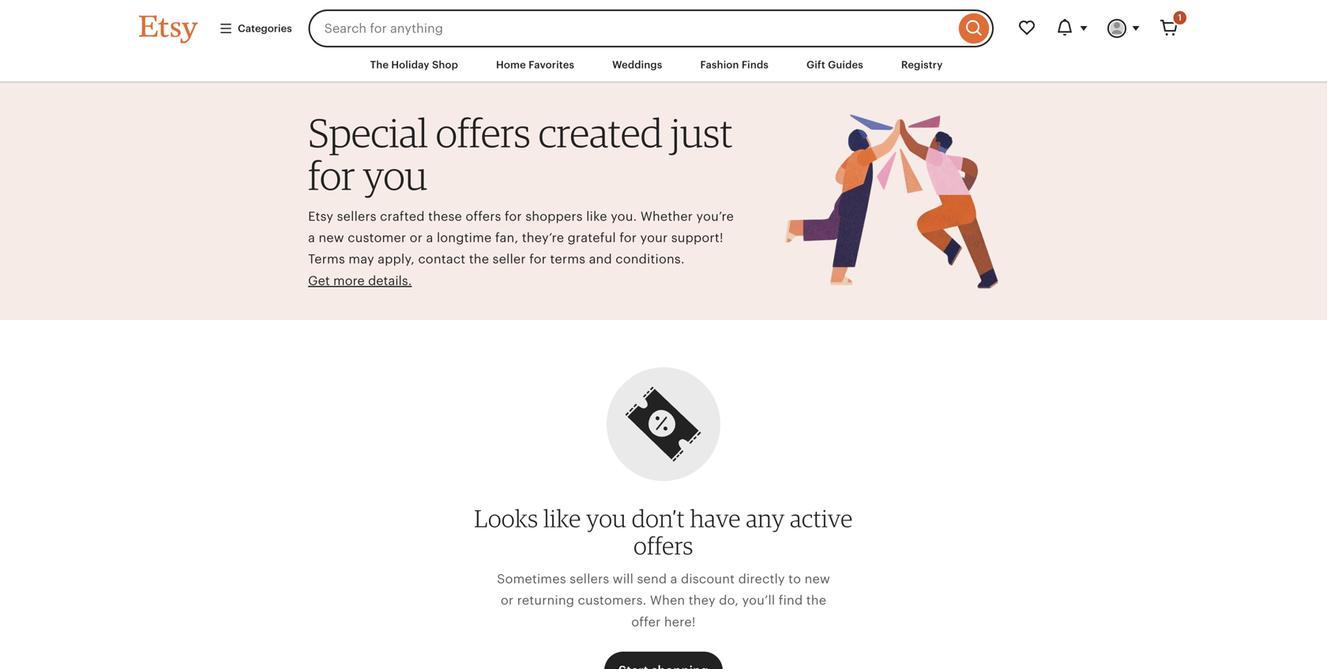 Task type: locate. For each thing, give the bounding box(es) containing it.
send
[[637, 572, 667, 586]]

1 vertical spatial sellers
[[570, 572, 610, 586]]

special offers created just for you
[[308, 109, 733, 199]]

a down etsy
[[308, 231, 315, 245]]

offers inside special offers created just for you
[[436, 109, 531, 157]]

and
[[589, 252, 612, 267]]

0 horizontal spatial a
[[308, 231, 315, 245]]

just
[[671, 109, 733, 157]]

to
[[789, 572, 801, 586]]

sometimes sellers will send a discount directly to new or returning customers. when they do, you'll find the offer here!
[[497, 572, 831, 629]]

sellers
[[337, 209, 377, 224], [570, 572, 610, 586]]

the right find
[[807, 594, 827, 608]]

new up terms
[[319, 231, 344, 245]]

weddings
[[613, 59, 663, 71]]

sellers for etsy
[[337, 209, 377, 224]]

like right looks
[[544, 504, 581, 533]]

offers down home
[[436, 109, 531, 157]]

or
[[410, 231, 423, 245], [501, 594, 514, 608]]

0 horizontal spatial you
[[363, 151, 428, 199]]

fashion finds
[[701, 59, 769, 71]]

or inside etsy sellers crafted these offers for shoppers like you. whether you're a new customer or a longtime fan, they're grateful for your support! terms may apply, contact the seller for terms and conditions. get more details.
[[410, 231, 423, 245]]

or down sometimes
[[501, 594, 514, 608]]

0 vertical spatial the
[[469, 252, 489, 267]]

home
[[496, 59, 526, 71]]

holiday
[[391, 59, 430, 71]]

registry
[[902, 59, 943, 71]]

0 vertical spatial offers
[[436, 109, 531, 157]]

sellers for sometimes
[[570, 572, 610, 586]]

0 vertical spatial you
[[363, 151, 428, 199]]

for up fan,
[[505, 209, 522, 224]]

your
[[641, 231, 668, 245]]

etsy
[[308, 209, 334, 224]]

the
[[469, 252, 489, 267], [807, 594, 827, 608]]

Search for anything text field
[[309, 9, 955, 47]]

1 horizontal spatial like
[[586, 209, 607, 224]]

for inside special offers created just for you
[[308, 151, 355, 199]]

terms
[[308, 252, 345, 267]]

2 horizontal spatial a
[[671, 572, 678, 586]]

gift guides
[[807, 59, 864, 71]]

1 horizontal spatial sellers
[[570, 572, 610, 586]]

for down you.
[[620, 231, 637, 245]]

a inside sometimes sellers will send a discount directly to new or returning customers. when they do, you'll find the offer here!
[[671, 572, 678, 586]]

sellers inside etsy sellers crafted these offers for shoppers like you. whether you're a new customer or a longtime fan, they're grateful for your support! terms may apply, contact the seller for terms and conditions. get more details.
[[337, 209, 377, 224]]

0 vertical spatial sellers
[[337, 209, 377, 224]]

1 link
[[1151, 9, 1189, 47]]

0 horizontal spatial the
[[469, 252, 489, 267]]

1 vertical spatial new
[[805, 572, 831, 586]]

like inside etsy sellers crafted these offers for shoppers like you. whether you're a new customer or a longtime fan, they're grateful for your support! terms may apply, contact the seller for terms and conditions. get more details.
[[586, 209, 607, 224]]

offers up longtime
[[466, 209, 501, 224]]

details.
[[368, 274, 412, 288]]

weddings link
[[601, 51, 674, 79]]

longtime
[[437, 231, 492, 245]]

categories button
[[207, 14, 304, 43]]

home favorites
[[496, 59, 575, 71]]

have
[[690, 504, 741, 533]]

created
[[539, 109, 663, 157]]

they
[[689, 594, 716, 608]]

the holiday shop
[[370, 59, 458, 71]]

registry link
[[890, 51, 955, 79]]

they're
[[522, 231, 564, 245]]

a right send at the bottom of page
[[671, 572, 678, 586]]

or down the crafted
[[410, 231, 423, 245]]

None search field
[[309, 9, 994, 47]]

get
[[308, 274, 330, 288]]

looks
[[474, 504, 539, 533]]

1 vertical spatial or
[[501, 594, 514, 608]]

will
[[613, 572, 634, 586]]

menu bar
[[111, 47, 1217, 83]]

returning
[[517, 594, 575, 608]]

categories
[[238, 22, 292, 34]]

shoppers
[[526, 209, 583, 224]]

like
[[586, 209, 607, 224], [544, 504, 581, 533]]

0 horizontal spatial new
[[319, 231, 344, 245]]

you left don't
[[586, 504, 627, 533]]

get more details. button
[[308, 270, 412, 292]]

1 horizontal spatial new
[[805, 572, 831, 586]]

apply,
[[378, 252, 415, 267]]

0 horizontal spatial or
[[410, 231, 423, 245]]

new
[[319, 231, 344, 245], [805, 572, 831, 586]]

for
[[308, 151, 355, 199], [505, 209, 522, 224], [620, 231, 637, 245], [530, 252, 547, 267]]

offers inside looks like you don't have any active offers
[[634, 531, 694, 560]]

1 vertical spatial the
[[807, 594, 827, 608]]

do,
[[719, 594, 739, 608]]

more
[[333, 274, 365, 288]]

these
[[428, 209, 462, 224]]

sellers up customer
[[337, 209, 377, 224]]

you up the crafted
[[363, 151, 428, 199]]

like up grateful at the left
[[586, 209, 607, 224]]

you
[[363, 151, 428, 199], [586, 504, 627, 533]]

you inside looks like you don't have any active offers
[[586, 504, 627, 533]]

fashion
[[701, 59, 739, 71]]

active
[[790, 504, 853, 533]]

a
[[308, 231, 315, 245], [426, 231, 433, 245], [671, 572, 678, 586]]

offers
[[436, 109, 531, 157], [466, 209, 501, 224], [634, 531, 694, 560]]

don't
[[632, 504, 685, 533]]

a up 'contact'
[[426, 231, 433, 245]]

any
[[746, 504, 785, 533]]

or inside sometimes sellers will send a discount directly to new or returning customers. when they do, you'll find the offer here!
[[501, 594, 514, 608]]

here!
[[665, 615, 696, 629]]

customers.
[[578, 594, 647, 608]]

0 horizontal spatial like
[[544, 504, 581, 533]]

grateful
[[568, 231, 616, 245]]

1 vertical spatial offers
[[466, 209, 501, 224]]

1
[[1179, 13, 1182, 23]]

1 vertical spatial like
[[544, 504, 581, 533]]

2 vertical spatial offers
[[634, 531, 694, 560]]

gift
[[807, 59, 826, 71]]

new right to
[[805, 572, 831, 586]]

0 horizontal spatial sellers
[[337, 209, 377, 224]]

1 vertical spatial you
[[586, 504, 627, 533]]

for up etsy
[[308, 151, 355, 199]]

looks like you don't have any active offers
[[474, 504, 853, 560]]

0 vertical spatial like
[[586, 209, 607, 224]]

1 horizontal spatial or
[[501, 594, 514, 608]]

sellers up customers.
[[570, 572, 610, 586]]

0 vertical spatial or
[[410, 231, 423, 245]]

0 vertical spatial new
[[319, 231, 344, 245]]

find
[[779, 594, 803, 608]]

1 horizontal spatial you
[[586, 504, 627, 533]]

1 horizontal spatial the
[[807, 594, 827, 608]]

offers up send at the bottom of page
[[634, 531, 694, 560]]

the down longtime
[[469, 252, 489, 267]]

sellers inside sometimes sellers will send a discount directly to new or returning customers. when they do, you'll find the offer here!
[[570, 572, 610, 586]]



Task type: describe. For each thing, give the bounding box(es) containing it.
seller
[[493, 252, 526, 267]]

fashion finds link
[[689, 51, 781, 79]]

special
[[308, 109, 428, 157]]

categories banner
[[111, 0, 1217, 47]]

favorites
[[529, 59, 575, 71]]

the holiday shop link
[[358, 51, 470, 79]]

home favorites link
[[484, 51, 586, 79]]

offer
[[632, 615, 661, 629]]

sometimes
[[497, 572, 566, 586]]

you'll
[[743, 594, 776, 608]]

like inside looks like you don't have any active offers
[[544, 504, 581, 533]]

crafted
[[380, 209, 425, 224]]

contact
[[418, 252, 466, 267]]

the
[[370, 59, 389, 71]]

shop
[[432, 59, 458, 71]]

terms
[[550, 252, 586, 267]]

directly
[[739, 572, 785, 586]]

gift guides link
[[795, 51, 876, 79]]

new inside sometimes sellers will send a discount directly to new or returning customers. when they do, you'll find the offer here!
[[805, 572, 831, 586]]

conditions.
[[616, 252, 685, 267]]

offers inside etsy sellers crafted these offers for shoppers like you. whether you're a new customer or a longtime fan, they're grateful for your support! terms may apply, contact the seller for terms and conditions. get more details.
[[466, 209, 501, 224]]

customer
[[348, 231, 406, 245]]

may
[[349, 252, 374, 267]]

1 horizontal spatial a
[[426, 231, 433, 245]]

the inside etsy sellers crafted these offers for shoppers like you. whether you're a new customer or a longtime fan, they're grateful for your support! terms may apply, contact the seller for terms and conditions. get more details.
[[469, 252, 489, 267]]

whether
[[641, 209, 693, 224]]

guides
[[828, 59, 864, 71]]

new inside etsy sellers crafted these offers for shoppers like you. whether you're a new customer or a longtime fan, they're grateful for your support! terms may apply, contact the seller for terms and conditions. get more details.
[[319, 231, 344, 245]]

etsy sellers crafted these offers for shoppers like you. whether you're a new customer or a longtime fan, they're grateful for your support! terms may apply, contact the seller for terms and conditions. get more details.
[[308, 209, 734, 288]]

fan,
[[495, 231, 519, 245]]

none search field inside categories banner
[[309, 9, 994, 47]]

you inside special offers created just for you
[[363, 151, 428, 199]]

the inside sometimes sellers will send a discount directly to new or returning customers. when they do, you'll find the offer here!
[[807, 594, 827, 608]]

menu bar containing the holiday shop
[[111, 47, 1217, 83]]

you're
[[697, 209, 734, 224]]

for down the they're
[[530, 252, 547, 267]]

when
[[650, 594, 685, 608]]

finds
[[742, 59, 769, 71]]

discount
[[681, 572, 735, 586]]

support!
[[672, 231, 724, 245]]

you.
[[611, 209, 637, 224]]



Task type: vqa. For each thing, say whether or not it's contained in the screenshot.
electricity.
no



